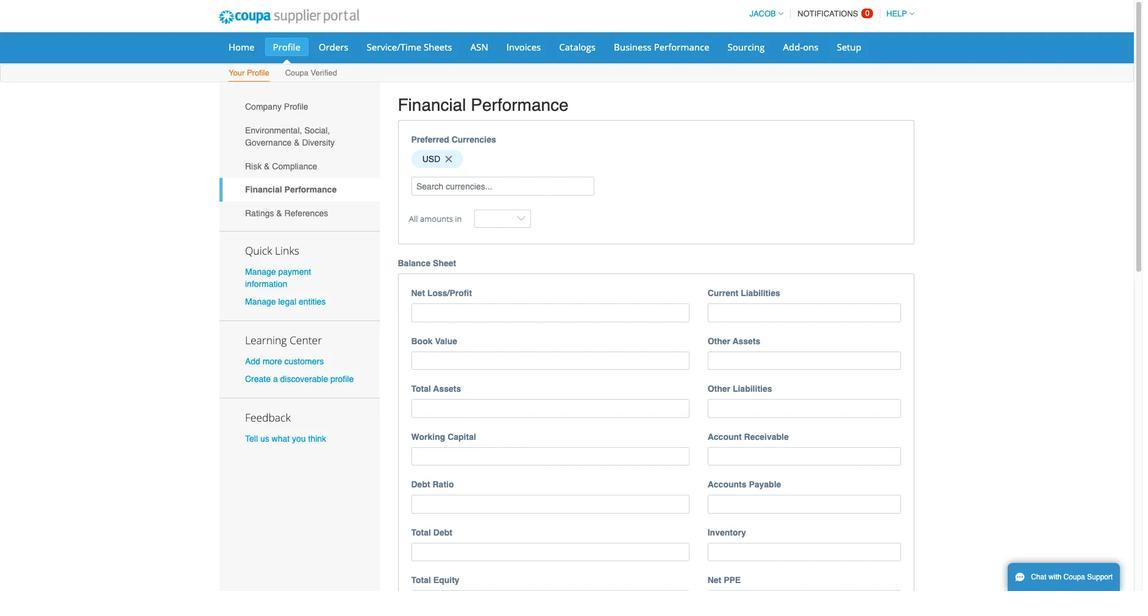 Task type: vqa. For each thing, say whether or not it's contained in the screenshot.
third No from the top of the page
no



Task type: locate. For each thing, give the bounding box(es) containing it.
0 horizontal spatial performance
[[284, 185, 337, 195]]

1 horizontal spatial performance
[[471, 95, 569, 115]]

asn link
[[463, 38, 496, 56]]

think
[[308, 434, 326, 444]]

chat with coupa support
[[1031, 573, 1113, 582]]

other up account at the bottom right of the page
[[708, 384, 731, 394]]

2 horizontal spatial performance
[[654, 41, 710, 53]]

debt left ratio
[[411, 480, 430, 490]]

liabilities
[[741, 289, 780, 298], [733, 384, 772, 394]]

profile
[[331, 375, 354, 384]]

Book Value text field
[[411, 352, 689, 370]]

service/time sheets
[[367, 41, 452, 53]]

profile up environmental, social, governance & diversity link
[[284, 102, 308, 112]]

financial performance down compliance
[[245, 185, 337, 195]]

& left diversity
[[294, 138, 300, 148]]

& for references
[[276, 209, 282, 218]]

manage for manage legal entities
[[245, 297, 276, 307]]

0 horizontal spatial assets
[[433, 384, 461, 394]]

2 vertical spatial &
[[276, 209, 282, 218]]

1 other from the top
[[708, 337, 731, 346]]

financial performance up 'currencies'
[[398, 95, 569, 115]]

1 vertical spatial other
[[708, 384, 731, 394]]

a
[[273, 375, 278, 384]]

profile down coupa supplier portal image
[[273, 41, 301, 53]]

coupa right with
[[1064, 573, 1085, 582]]

1 horizontal spatial coupa
[[1064, 573, 1085, 582]]

1 vertical spatial financial
[[245, 185, 282, 195]]

0 vertical spatial assets
[[733, 337, 761, 346]]

performance up 'currencies'
[[471, 95, 569, 115]]

0 horizontal spatial coupa
[[285, 68, 309, 77]]

manage down information
[[245, 297, 276, 307]]

you
[[292, 434, 306, 444]]

current
[[708, 289, 739, 298]]

1 vertical spatial debt
[[433, 528, 452, 538]]

liabilities up 'account receivable'
[[733, 384, 772, 394]]

0 vertical spatial debt
[[411, 480, 430, 490]]

manage payment information link
[[245, 267, 311, 289]]

2 total from the top
[[411, 528, 431, 538]]

net down balance
[[411, 289, 425, 298]]

risk
[[245, 161, 262, 171]]

0 vertical spatial net
[[411, 289, 425, 298]]

feedback
[[245, 411, 291, 425]]

0 horizontal spatial debt
[[411, 480, 430, 490]]

capital
[[448, 432, 476, 442]]

usd
[[422, 154, 440, 164]]

sheets
[[424, 41, 452, 53]]

financial up the ratings
[[245, 185, 282, 195]]

1 vertical spatial manage
[[245, 297, 276, 307]]

0 vertical spatial financial
[[398, 95, 466, 115]]

information
[[245, 279, 287, 289]]

ons
[[803, 41, 819, 53]]

0 vertical spatial other
[[708, 337, 731, 346]]

liabilities for current liabilities
[[741, 289, 780, 298]]

0 vertical spatial liabilities
[[741, 289, 780, 298]]

1 vertical spatial coupa
[[1064, 573, 1085, 582]]

assets down 'current liabilities'
[[733, 337, 761, 346]]

1 vertical spatial total
[[411, 528, 431, 538]]

discoverable
[[280, 375, 328, 384]]

total left equity
[[411, 576, 431, 586]]

balance sheet
[[398, 259, 456, 269]]

jacob
[[750, 9, 776, 18]]

0 vertical spatial financial performance
[[398, 95, 569, 115]]

financial
[[398, 95, 466, 115], [245, 185, 282, 195]]

jacob link
[[744, 9, 783, 18]]

manage legal entities
[[245, 297, 326, 307]]

Net PPE text field
[[708, 591, 901, 591]]

performance for business performance link
[[654, 41, 710, 53]]

catalogs link
[[551, 38, 604, 56]]

navigation
[[744, 2, 915, 26]]

1 manage from the top
[[245, 267, 276, 277]]

learning
[[245, 333, 287, 348]]

other
[[708, 337, 731, 346], [708, 384, 731, 394]]

0 vertical spatial &
[[294, 138, 300, 148]]

total for total debt
[[411, 528, 431, 538]]

net ppe
[[708, 576, 741, 586]]

inventory
[[708, 528, 746, 538]]

total down the debt ratio
[[411, 528, 431, 538]]

service/time
[[367, 41, 421, 53]]

debt
[[411, 480, 430, 490], [433, 528, 452, 538]]

1 total from the top
[[411, 384, 431, 394]]

& inside ratings & references link
[[276, 209, 282, 218]]

support
[[1087, 573, 1113, 582]]

1 vertical spatial &
[[264, 161, 270, 171]]

Accounts Payable text field
[[708, 495, 901, 514]]

accounts payable
[[708, 480, 781, 490]]

notifications 0
[[798, 9, 870, 18]]

quick
[[245, 243, 272, 258]]

0 horizontal spatial net
[[411, 289, 425, 298]]

profile link
[[265, 38, 308, 56]]

Search currencies... field
[[411, 177, 594, 196]]

performance up references
[[284, 185, 337, 195]]

& right risk
[[264, 161, 270, 171]]

net left ppe
[[708, 576, 722, 586]]

1 vertical spatial performance
[[471, 95, 569, 115]]

performance right business at the right top of the page
[[654, 41, 710, 53]]

1 horizontal spatial &
[[276, 209, 282, 218]]

manage legal entities link
[[245, 297, 326, 307]]

2 manage from the top
[[245, 297, 276, 307]]

account receivable
[[708, 432, 789, 442]]

preferred currencies
[[411, 135, 496, 144]]

assets
[[733, 337, 761, 346], [433, 384, 461, 394]]

setup link
[[829, 38, 870, 56]]

receivable
[[744, 432, 789, 442]]

1 horizontal spatial debt
[[433, 528, 452, 538]]

currencies
[[452, 135, 496, 144]]

0 horizontal spatial financial performance
[[245, 185, 337, 195]]

add
[[245, 357, 260, 366]]

profile right the your
[[247, 68, 269, 77]]

Inventory text field
[[708, 543, 901, 562]]

1 horizontal spatial assets
[[733, 337, 761, 346]]

accounts
[[708, 480, 747, 490]]

manage up information
[[245, 267, 276, 277]]

current liabilities
[[708, 289, 780, 298]]

manage inside "manage payment information"
[[245, 267, 276, 277]]

1 vertical spatial liabilities
[[733, 384, 772, 394]]

assets down 'value'
[[433, 384, 461, 394]]

your profile link
[[228, 66, 270, 82]]

0 horizontal spatial financial
[[245, 185, 282, 195]]

& for compliance
[[264, 161, 270, 171]]

coupa left verified
[[285, 68, 309, 77]]

2 other from the top
[[708, 384, 731, 394]]

1 horizontal spatial financial performance
[[398, 95, 569, 115]]

0 vertical spatial performance
[[654, 41, 710, 53]]

learning center
[[245, 333, 322, 348]]

center
[[290, 333, 322, 348]]

company profile
[[245, 102, 308, 112]]

value
[[435, 337, 457, 346]]

1 vertical spatial net
[[708, 576, 722, 586]]

2 vertical spatial total
[[411, 576, 431, 586]]

Working Capital text field
[[411, 447, 689, 466]]

Debt Ratio text field
[[411, 495, 689, 514]]

ppe
[[724, 576, 741, 586]]

0 horizontal spatial &
[[264, 161, 270, 171]]

total for total assets
[[411, 384, 431, 394]]

financial up preferred
[[398, 95, 466, 115]]

net for net loss/profit
[[411, 289, 425, 298]]

total down book
[[411, 384, 431, 394]]

coupa inside button
[[1064, 573, 1085, 582]]

loss/profit
[[427, 289, 472, 298]]

0 vertical spatial manage
[[245, 267, 276, 277]]

us
[[260, 434, 269, 444]]

0 vertical spatial total
[[411, 384, 431, 394]]

1 horizontal spatial net
[[708, 576, 722, 586]]

total
[[411, 384, 431, 394], [411, 528, 431, 538], [411, 576, 431, 586]]

Account Receivable text field
[[708, 447, 901, 466]]

your profile
[[229, 68, 269, 77]]

2 vertical spatial performance
[[284, 185, 337, 195]]

chat
[[1031, 573, 1047, 582]]

with
[[1049, 573, 1062, 582]]

0 vertical spatial profile
[[273, 41, 301, 53]]

debt down ratio
[[433, 528, 452, 538]]

account
[[708, 432, 742, 442]]

amounts
[[420, 213, 453, 224]]

add more customers link
[[245, 357, 324, 366]]

asn
[[471, 41, 488, 53]]

payable
[[749, 480, 781, 490]]

other down the current
[[708, 337, 731, 346]]

& right the ratings
[[276, 209, 282, 218]]

Other Assets text field
[[708, 352, 901, 370]]

2 vertical spatial profile
[[284, 102, 308, 112]]

more
[[263, 357, 282, 366]]

&
[[294, 138, 300, 148], [264, 161, 270, 171], [276, 209, 282, 218]]

performance
[[654, 41, 710, 53], [471, 95, 569, 115], [284, 185, 337, 195]]

1 vertical spatial assets
[[433, 384, 461, 394]]

book
[[411, 337, 433, 346]]

Total Assets text field
[[411, 400, 689, 418]]

2 horizontal spatial &
[[294, 138, 300, 148]]

liabilities right the current
[[741, 289, 780, 298]]

links
[[275, 243, 299, 258]]

liabilities for other liabilities
[[733, 384, 772, 394]]

business performance link
[[606, 38, 717, 56]]

ratings
[[245, 209, 274, 218]]

financial performance link
[[220, 178, 380, 202]]

3 total from the top
[[411, 576, 431, 586]]

& inside risk & compliance link
[[264, 161, 270, 171]]

1 vertical spatial profile
[[247, 68, 269, 77]]



Task type: describe. For each thing, give the bounding box(es) containing it.
manage payment information
[[245, 267, 311, 289]]

service/time sheets link
[[359, 38, 460, 56]]

total for total equity
[[411, 576, 431, 586]]

performance for financial performance link
[[284, 185, 337, 195]]

orders link
[[311, 38, 356, 56]]

create a discoverable profile link
[[245, 375, 354, 384]]

environmental,
[[245, 126, 302, 135]]

add-ons link
[[775, 38, 827, 56]]

profile for company profile
[[284, 102, 308, 112]]

notifications
[[798, 9, 858, 18]]

selected list box
[[407, 147, 906, 172]]

entities
[[299, 297, 326, 307]]

net for net ppe
[[708, 576, 722, 586]]

diversity
[[302, 138, 335, 148]]

home link
[[221, 38, 263, 56]]

governance
[[245, 138, 292, 148]]

legal
[[278, 297, 296, 307]]

total debt
[[411, 528, 452, 538]]

balance
[[398, 259, 431, 269]]

equity
[[433, 576, 460, 586]]

ratings & references link
[[220, 202, 380, 225]]

compliance
[[272, 161, 317, 171]]

all
[[409, 213, 418, 224]]

payment
[[278, 267, 311, 277]]

assets for total assets
[[433, 384, 461, 394]]

help link
[[881, 9, 915, 18]]

references
[[285, 209, 328, 218]]

profile for your profile
[[247, 68, 269, 77]]

0
[[865, 9, 870, 18]]

debt ratio
[[411, 480, 454, 490]]

risk & compliance link
[[220, 154, 380, 178]]

assets for other assets
[[733, 337, 761, 346]]

coupa supplier portal image
[[210, 2, 367, 32]]

company profile link
[[220, 95, 380, 119]]

add-ons
[[783, 41, 819, 53]]

catalogs
[[559, 41, 596, 53]]

other for other liabilities
[[708, 384, 731, 394]]

& inside the environmental, social, governance & diversity
[[294, 138, 300, 148]]

invoices
[[507, 41, 541, 53]]

in
[[455, 213, 462, 224]]

ratings & references
[[245, 209, 328, 218]]

tell us what you think
[[245, 434, 326, 444]]

orders
[[319, 41, 348, 53]]

total assets
[[411, 384, 461, 394]]

manage for manage payment information
[[245, 267, 276, 277]]

customers
[[285, 357, 324, 366]]

Current Liabilities text field
[[708, 304, 901, 322]]

Total Debt text field
[[411, 543, 689, 562]]

quick links
[[245, 243, 299, 258]]

all amounts in
[[409, 213, 462, 224]]

coupa verified
[[285, 68, 337, 77]]

invoices link
[[499, 38, 549, 56]]

Net Loss/Profit text field
[[411, 304, 689, 322]]

help
[[887, 9, 907, 18]]

working capital
[[411, 432, 476, 442]]

1 horizontal spatial financial
[[398, 95, 466, 115]]

book value
[[411, 337, 457, 346]]

sheet
[[433, 259, 456, 269]]

chat with coupa support button
[[1008, 563, 1120, 591]]

coupa verified link
[[285, 66, 338, 82]]

Total Equity text field
[[411, 591, 689, 591]]

Other Liabilities text field
[[708, 400, 901, 418]]

create
[[245, 375, 271, 384]]

other liabilities
[[708, 384, 772, 394]]

other assets
[[708, 337, 761, 346]]

0 vertical spatial coupa
[[285, 68, 309, 77]]

total equity
[[411, 576, 460, 586]]

tell us what you think button
[[245, 433, 326, 445]]

net loss/profit
[[411, 289, 472, 298]]

environmental, social, governance & diversity link
[[220, 119, 380, 154]]

business
[[614, 41, 652, 53]]

risk & compliance
[[245, 161, 317, 171]]

business performance
[[614, 41, 710, 53]]

preferred
[[411, 135, 449, 144]]

create a discoverable profile
[[245, 375, 354, 384]]

working
[[411, 432, 445, 442]]

your
[[229, 68, 245, 77]]

sourcing link
[[720, 38, 773, 56]]

sourcing
[[728, 41, 765, 53]]

add more customers
[[245, 357, 324, 366]]

other for other assets
[[708, 337, 731, 346]]

verified
[[311, 68, 337, 77]]

1 vertical spatial financial performance
[[245, 185, 337, 195]]

navigation containing notifications 0
[[744, 2, 915, 26]]

setup
[[837, 41, 862, 53]]

usd option
[[411, 150, 463, 169]]

social,
[[304, 126, 330, 135]]



